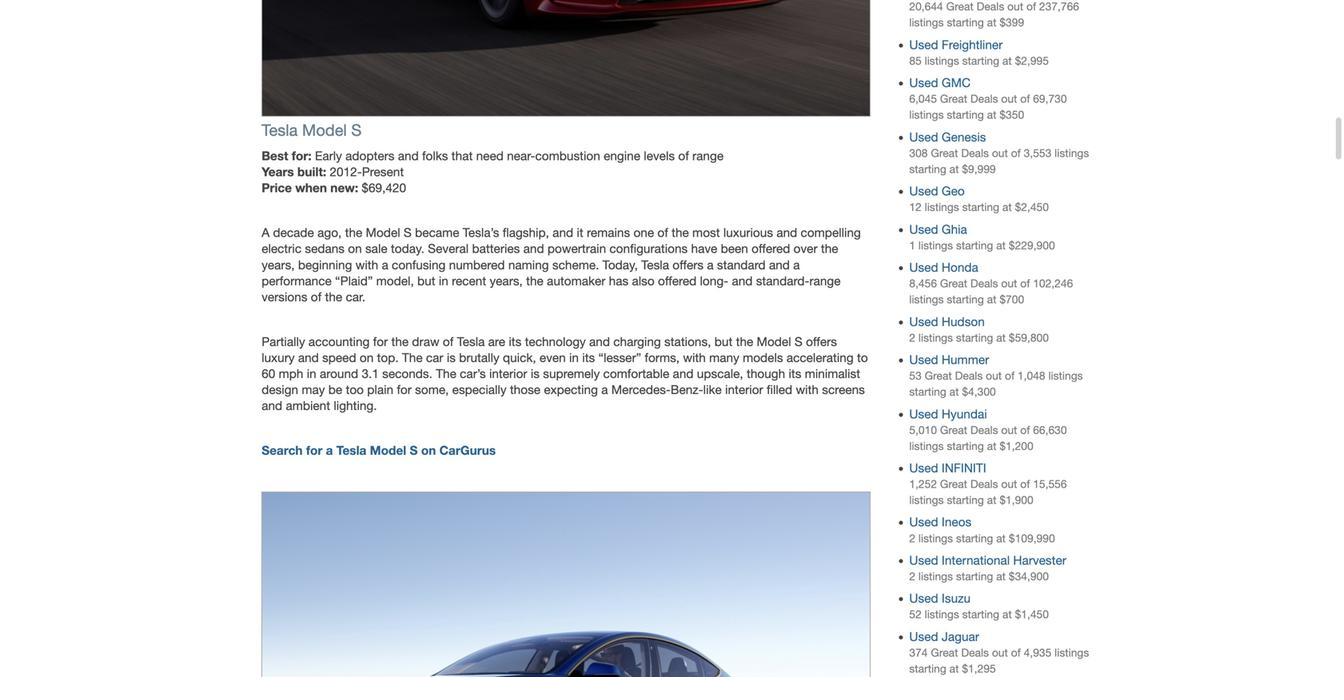 Task type: vqa. For each thing, say whether or not it's contained in the screenshot.
topmost me
no



Task type: describe. For each thing, give the bounding box(es) containing it.
0 horizontal spatial the
[[402, 351, 423, 365]]

international
[[942, 553, 1010, 568]]

deals for used gmc
[[971, 92, 998, 105]]

became
[[415, 226, 459, 240]]

a up long-
[[707, 258, 714, 272]]

used for used hudson 2 listings starting at $59,800
[[909, 314, 938, 329]]

models
[[743, 351, 783, 365]]

been
[[721, 242, 748, 256]]

of inside 5,010 great deals out of 66,630 listings starting at
[[1021, 424, 1030, 436]]

car
[[426, 351, 443, 365]]

at inside 5,010 great deals out of 66,630 listings starting at
[[987, 440, 997, 452]]

seconds.
[[382, 367, 433, 381]]

great for infiniti
[[940, 478, 968, 491]]

listings inside 308 great deals out of 3,553 listings starting at
[[1055, 147, 1089, 159]]

used for used freightliner 85 listings starting at $2,995
[[909, 37, 938, 52]]

tesla up best
[[262, 121, 298, 140]]

great for jaguar
[[931, 646, 958, 659]]

range inside a decade ago, the model s became tesla's flagship, and it remains one of the most luxurious and compelling electric sedans on sale today. several batteries and powertrain configurations have been offered over the years, beginning with a confusing numbered naming scheme. today, tesla offers a standard and a performance "plaid" model, but in recent years, the automaker has also offered long- and standard-range versions of the car.
[[810, 274, 841, 288]]

filled
[[767, 383, 793, 397]]

1 horizontal spatial with
[[683, 351, 706, 365]]

66,630
[[1033, 424, 1067, 436]]

starting inside 374 great deals out of 4,935 listings starting at
[[909, 662, 947, 675]]

but inside partially accounting for the draw of tesla are its technology and charging stations, but the model s offers luxury and speed on top. the car is brutally quick, even in its "lesser" forms, with many models accelerating to 60 mph in around 3.1 seconds. the car's interior is supremely comfortable and upscale, though its minimalist design may be too plain for some, especially those expecting a mercedes-benz-like interior filled with screens and ambient lighting.
[[715, 335, 733, 349]]

those
[[510, 383, 541, 397]]

the down compelling
[[821, 242, 838, 256]]

and up standard-
[[769, 258, 790, 272]]

combustion
[[535, 149, 600, 163]]

ambient
[[286, 399, 330, 413]]

$1,900
[[1000, 494, 1034, 507]]

used for used international harvester 2 listings starting at $34,900
[[909, 553, 938, 568]]

flagship,
[[503, 226, 549, 240]]

at inside 53 great deals out of 1,048 listings starting at
[[950, 385, 959, 398]]

the left most
[[672, 226, 689, 240]]

deals for used genesis
[[961, 147, 989, 159]]

lighting.
[[334, 399, 377, 413]]

deals for used hummer
[[955, 369, 983, 382]]

have
[[691, 242, 718, 256]]

of right one
[[658, 226, 668, 240]]

accounting
[[309, 335, 370, 349]]

60
[[262, 367, 275, 381]]

used infiniti link
[[909, 461, 987, 475]]

over
[[794, 242, 818, 256]]

3.1
[[362, 367, 379, 381]]

374 great deals out of 4,935 listings starting at
[[909, 646, 1089, 675]]

of inside 53 great deals out of 1,048 listings starting at
[[1005, 369, 1015, 382]]

cargurus
[[440, 443, 496, 458]]

$2,995
[[1015, 54, 1049, 67]]

to
[[857, 351, 868, 365]]

$2,450
[[1015, 201, 1049, 214]]

long-
[[700, 274, 729, 288]]

speed
[[322, 351, 356, 365]]

best for: early adopters and folks that need near-combustion engine levels of range years built: 2012-present price when new: $69,420
[[262, 148, 724, 195]]

used jaguar
[[909, 630, 980, 644]]

308
[[909, 147, 928, 159]]

1,252
[[909, 478, 937, 491]]

0 horizontal spatial for
[[306, 443, 323, 458]]

and up mph
[[298, 351, 319, 365]]

are
[[488, 335, 505, 349]]

new:
[[330, 180, 358, 195]]

the up models
[[736, 335, 753, 349]]

used for used hyundai
[[909, 407, 938, 421]]

listings inside 20,644 great deals out of 237,766 listings starting at
[[909, 16, 944, 29]]

great for genesis
[[931, 147, 958, 159]]

used honda
[[909, 260, 979, 275]]

decade
[[273, 226, 314, 240]]

tesla model 3 image
[[262, 492, 871, 677]]

4,935
[[1024, 646, 1052, 659]]

genesis
[[942, 130, 986, 144]]

deals for used hyundai
[[971, 424, 998, 436]]

and up benz-
[[673, 367, 694, 381]]

used ineos link
[[909, 515, 972, 530]]

listings inside used ineos 2 listings starting at $109,990
[[919, 532, 953, 545]]

and down standard
[[732, 274, 753, 288]]

great for hummer
[[925, 369, 952, 382]]

of inside 8,456 great deals out of 102,246 listings starting at
[[1021, 277, 1030, 290]]

a right search
[[326, 443, 333, 458]]

and up the over on the top right of the page
[[777, 226, 797, 240]]

at inside 374 great deals out of 4,935 listings starting at
[[950, 662, 959, 675]]

used ineos 2 listings starting at $109,990
[[909, 515, 1055, 545]]

of inside partially accounting for the draw of tesla are its technology and charging stations, but the model s offers luxury and speed on top. the car is brutally quick, even in its "lesser" forms, with many models accelerating to 60 mph in around 3.1 seconds. the car's interior is supremely comfortable and upscale, though its minimalist design may be too plain for some, especially those expecting a mercedes-benz-like interior filled with screens and ambient lighting.
[[443, 335, 454, 349]]

present
[[362, 165, 404, 179]]

2 vertical spatial on
[[421, 443, 436, 458]]

308 great deals out of 3,553 listings starting at
[[909, 147, 1089, 175]]

electric
[[262, 242, 302, 256]]

2022 tesla model s image
[[262, 0, 871, 117]]

used infiniti
[[909, 461, 987, 475]]

scheme.
[[552, 258, 599, 272]]

used genesis
[[909, 130, 986, 144]]

offers inside partially accounting for the draw of tesla are its technology and charging stations, but the model s offers luxury and speed on top. the car is brutally quick, even in its "lesser" forms, with many models accelerating to 60 mph in around 3.1 seconds. the car's interior is supremely comfortable and upscale, though its minimalist design may be too plain for some, especially those expecting a mercedes-benz-like interior filled with screens and ambient lighting.
[[806, 335, 837, 349]]

used hudson link
[[909, 314, 985, 329]]

6,045 great deals out of 69,730 listings starting at
[[909, 92, 1067, 121]]

52
[[909, 608, 922, 621]]

used hudson 2 listings starting at $59,800
[[909, 314, 1049, 344]]

"lesser"
[[599, 351, 641, 365]]

starting inside 53 great deals out of 1,048 listings starting at
[[909, 385, 947, 398]]

of inside 308 great deals out of 3,553 listings starting at
[[1011, 147, 1021, 159]]

used freightliner link
[[909, 37, 1003, 52]]

with inside a decade ago, the model s became tesla's flagship, and it remains one of the most luxurious and compelling electric sedans on sale today. several batteries and powertrain configurations have been offered over the years, beginning with a confusing numbered naming scheme. today, tesla offers a standard and a performance "plaid" model, but in recent years, the automaker has also offered long- and standard-range versions of the car.
[[356, 258, 378, 272]]

standard-
[[756, 274, 810, 288]]

draw
[[412, 335, 440, 349]]

starting inside 5,010 great deals out of 66,630 listings starting at
[[947, 440, 984, 452]]

may
[[302, 383, 325, 397]]

used for used ghia 1 listings starting at $229,900
[[909, 222, 938, 237]]

comfortable
[[603, 367, 670, 381]]

starting inside 308 great deals out of 3,553 listings starting at
[[909, 163, 947, 175]]

0 horizontal spatial interior
[[489, 367, 527, 381]]

naming
[[508, 258, 549, 272]]

1 vertical spatial offered
[[658, 274, 697, 288]]

used honda link
[[909, 260, 979, 275]]

85
[[909, 54, 922, 67]]

used hyundai
[[909, 407, 987, 421]]

used for used genesis
[[909, 130, 938, 144]]

starting inside 8,456 great deals out of 102,246 listings starting at
[[947, 293, 984, 306]]

model down lighting.
[[370, 443, 406, 458]]

forms,
[[645, 351, 680, 365]]

a decade ago, the model s became tesla's flagship, and it remains one of the most luxurious and compelling electric sedans on sale today. several batteries and powertrain configurations have been offered over the years, beginning with a confusing numbered naming scheme. today, tesla offers a standard and a performance "plaid" model, but in recent years, the automaker has also offered long- and standard-range versions of the car.
[[262, 226, 861, 304]]

a down the over on the top right of the page
[[793, 258, 800, 272]]

great for hyundai
[[940, 424, 968, 436]]

used hyundai link
[[909, 407, 987, 421]]

5,010 great deals out of 66,630 listings starting at
[[909, 424, 1067, 452]]

standard
[[717, 258, 766, 272]]

at inside 20,644 great deals out of 237,766 listings starting at
[[987, 16, 997, 29]]

used ghia link
[[909, 222, 967, 237]]

102,246
[[1033, 277, 1073, 290]]

design
[[262, 383, 298, 397]]

$350
[[1000, 108, 1024, 121]]

supremely
[[543, 367, 600, 381]]

charging
[[614, 335, 661, 349]]

starting inside "used international harvester 2 listings starting at $34,900"
[[956, 570, 993, 583]]

though
[[747, 367, 785, 381]]

out for honda
[[1001, 277, 1017, 290]]

$109,990
[[1009, 532, 1055, 545]]

levels
[[644, 149, 675, 163]]

for:
[[292, 148, 312, 163]]

and left it
[[553, 226, 573, 240]]

a down sale
[[382, 258, 388, 272]]

listings inside 1,252 great deals out of 15,556 listings starting at
[[909, 494, 944, 507]]

most
[[693, 226, 720, 240]]

used for used jaguar
[[909, 630, 938, 644]]

but inside a decade ago, the model s became tesla's flagship, and it remains one of the most luxurious and compelling electric sedans on sale today. several batteries and powertrain configurations have been offered over the years, beginning with a confusing numbered naming scheme. today, tesla offers a standard and a performance "plaid" model, but in recent years, the automaker has also offered long- and standard-range versions of the car.
[[417, 274, 435, 288]]

2 inside "used international harvester 2 listings starting at $34,900"
[[909, 570, 916, 583]]

the up top.
[[391, 335, 409, 349]]

12
[[909, 201, 922, 214]]

of inside 1,252 great deals out of 15,556 listings starting at
[[1021, 478, 1030, 491]]

listings inside used freightliner 85 listings starting at $2,995
[[925, 54, 959, 67]]

1 horizontal spatial its
[[582, 351, 595, 365]]

and up "lesser"
[[589, 335, 610, 349]]

at inside 6,045 great deals out of 69,730 listings starting at
[[987, 108, 997, 121]]

2 horizontal spatial its
[[789, 367, 802, 381]]

also
[[632, 274, 655, 288]]

at inside used geo 12 listings starting at $2,450
[[1003, 201, 1012, 214]]

adopters
[[346, 149, 395, 163]]

technology
[[525, 335, 586, 349]]

tesla inside a decade ago, the model s became tesla's flagship, and it remains one of the most luxurious and compelling electric sedans on sale today. several batteries and powertrain configurations have been offered over the years, beginning with a confusing numbered naming scheme. today, tesla offers a standard and a performance "plaid" model, but in recent years, the automaker has also offered long- and standard-range versions of the car.
[[641, 258, 669, 272]]

model inside a decade ago, the model s became tesla's flagship, and it remains one of the most luxurious and compelling electric sedans on sale today. several batteries and powertrain configurations have been offered over the years, beginning with a confusing numbered naming scheme. today, tesla offers a standard and a performance "plaid" model, but in recent years, the automaker has also offered long- and standard-range versions of the car.
[[366, 226, 400, 240]]

performance
[[262, 274, 332, 288]]

used hummer
[[909, 353, 989, 367]]

on for speed
[[360, 351, 374, 365]]

used isuzu link
[[909, 591, 971, 606]]

search
[[262, 443, 303, 458]]

the down 'naming' at the top
[[526, 274, 544, 288]]

0 vertical spatial offered
[[752, 242, 790, 256]]

deals for used jaguar
[[961, 646, 989, 659]]

used for used infiniti
[[909, 461, 938, 475]]

offers inside a decade ago, the model s became tesla's flagship, and it remains one of the most luxurious and compelling electric sedans on sale today. several batteries and powertrain configurations have been offered over the years, beginning with a confusing numbered naming scheme. today, tesla offers a standard and a performance "plaid" model, but in recent years, the automaker has also offered long- and standard-range versions of the car.
[[673, 258, 704, 272]]

deals inside 20,644 great deals out of 237,766 listings starting at
[[977, 0, 1005, 13]]

tesla down lighting.
[[336, 443, 367, 458]]

remains
[[587, 226, 630, 240]]

used for used honda
[[909, 260, 938, 275]]

used for used geo 12 listings starting at $2,450
[[909, 184, 938, 198]]

at inside used freightliner 85 listings starting at $2,995
[[1003, 54, 1012, 67]]

starting inside used isuzu 52 listings starting at $1,450
[[962, 608, 1000, 621]]

used for used isuzu 52 listings starting at $1,450
[[909, 591, 938, 606]]

used gmc link
[[909, 76, 971, 90]]

near-
[[507, 149, 535, 163]]

listings inside 53 great deals out of 1,048 listings starting at
[[1049, 369, 1083, 382]]



Task type: locate. For each thing, give the bounding box(es) containing it.
used up 52
[[909, 591, 938, 606]]

2 vertical spatial for
[[306, 443, 323, 458]]

1 horizontal spatial range
[[810, 274, 841, 288]]

listings inside 5,010 great deals out of 66,630 listings starting at
[[909, 440, 944, 452]]

11 used from the top
[[909, 515, 938, 530]]

used inside used ineos 2 listings starting at $109,990
[[909, 515, 938, 530]]

0 horizontal spatial its
[[509, 335, 522, 349]]

used inside used hudson 2 listings starting at $59,800
[[909, 314, 938, 329]]

deals inside 6,045 great deals out of 69,730 listings starting at
[[971, 92, 998, 105]]

used up 12
[[909, 184, 938, 198]]

deals inside 8,456 great deals out of 102,246 listings starting at
[[971, 277, 998, 290]]

brutally
[[459, 351, 500, 365]]

great down honda
[[940, 277, 968, 290]]

1 vertical spatial on
[[360, 351, 374, 365]]

3,553
[[1024, 147, 1052, 159]]

0 horizontal spatial offers
[[673, 258, 704, 272]]

mph
[[279, 367, 303, 381]]

out up $1,900 on the right bottom of the page
[[1001, 478, 1017, 491]]

0 vertical spatial for
[[373, 335, 388, 349]]

1 horizontal spatial offered
[[752, 242, 790, 256]]

1 vertical spatial with
[[683, 351, 706, 365]]

listings inside 8,456 great deals out of 102,246 listings starting at
[[909, 293, 944, 306]]

need
[[476, 149, 504, 163]]

starting up international
[[956, 532, 993, 545]]

out for genesis
[[992, 147, 1008, 159]]

of down performance
[[311, 290, 322, 304]]

starting down freightliner
[[962, 54, 1000, 67]]

used inside used freightliner 85 listings starting at $2,995
[[909, 37, 938, 52]]

used inside the used ghia 1 listings starting at $229,900
[[909, 222, 938, 237]]

starting down 53
[[909, 385, 947, 398]]

has
[[609, 274, 629, 288]]

starting down ghia
[[956, 239, 993, 252]]

starting up freightliner
[[947, 16, 984, 29]]

when
[[295, 180, 327, 195]]

1 horizontal spatial offers
[[806, 335, 837, 349]]

69,730
[[1033, 92, 1067, 105]]

1 vertical spatial offers
[[806, 335, 837, 349]]

0 vertical spatial in
[[439, 274, 448, 288]]

out inside 20,644 great deals out of 237,766 listings starting at
[[1008, 0, 1024, 13]]

deals inside 5,010 great deals out of 66,630 listings starting at
[[971, 424, 998, 436]]

tesla model s
[[262, 121, 362, 140]]

at inside used ineos 2 listings starting at $109,990
[[997, 532, 1006, 545]]

at down used international harvester link
[[997, 570, 1006, 583]]

the left car. on the top left of the page
[[325, 290, 342, 304]]

on for sedans
[[348, 242, 362, 256]]

1 2 from the top
[[909, 331, 916, 344]]

in up supremely
[[569, 351, 579, 365]]

0 horizontal spatial with
[[356, 258, 378, 272]]

at inside 8,456 great deals out of 102,246 listings starting at
[[987, 293, 997, 306]]

s inside a decade ago, the model s became tesla's flagship, and it remains one of the most luxurious and compelling electric sedans on sale today. several batteries and powertrain configurations have been offered over the years, beginning with a confusing numbered naming scheme. today, tesla offers a standard and a performance "plaid" model, but in recent years, the automaker has also offered long- and standard-range versions of the car.
[[404, 226, 412, 240]]

0 horizontal spatial is
[[447, 351, 456, 365]]

1 vertical spatial range
[[810, 274, 841, 288]]

on left sale
[[348, 242, 362, 256]]

and inside best for: early adopters and folks that need near-combustion engine levels of range years built: 2012-present price when new: $69,420
[[398, 149, 419, 163]]

search for a tesla model s on cargurus link
[[262, 443, 496, 458]]

its up quick,
[[509, 335, 522, 349]]

starting inside used geo 12 listings starting at $2,450
[[962, 201, 1000, 214]]

0 vertical spatial 2
[[909, 331, 916, 344]]

compelling
[[801, 226, 861, 240]]

1 horizontal spatial is
[[531, 367, 540, 381]]

used for used ineos 2 listings starting at $109,990
[[909, 515, 938, 530]]

and left folks
[[398, 149, 419, 163]]

accelerating
[[787, 351, 854, 365]]

deals inside 374 great deals out of 4,935 listings starting at
[[961, 646, 989, 659]]

deals up $1,295
[[961, 646, 989, 659]]

starting down 308
[[909, 163, 947, 175]]

0 vertical spatial its
[[509, 335, 522, 349]]

4 used from the top
[[909, 184, 938, 198]]

1 horizontal spatial interior
[[725, 383, 763, 397]]

harvester
[[1013, 553, 1067, 568]]

used inside "used international harvester 2 listings starting at $34,900"
[[909, 553, 938, 568]]

out for hyundai
[[1001, 424, 1017, 436]]

out for infiniti
[[1001, 478, 1017, 491]]

of left 237,766
[[1027, 0, 1036, 13]]

1 vertical spatial its
[[582, 351, 595, 365]]

starting up the used ghia 1 listings starting at $229,900
[[962, 201, 1000, 214]]

12 used from the top
[[909, 553, 938, 568]]

at inside the used ghia 1 listings starting at $229,900
[[997, 239, 1006, 252]]

$9,999
[[962, 163, 996, 175]]

in up may
[[307, 367, 316, 381]]

at inside 308 great deals out of 3,553 listings starting at
[[950, 163, 959, 175]]

1 vertical spatial 2
[[909, 532, 916, 545]]

out inside 1,252 great deals out of 15,556 listings starting at
[[1001, 478, 1017, 491]]

of left 4,935
[[1011, 646, 1021, 659]]

1 horizontal spatial for
[[373, 335, 388, 349]]

offers up 'accelerating'
[[806, 335, 837, 349]]

used international harvester 2 listings starting at $34,900
[[909, 553, 1067, 583]]

$59,800
[[1009, 331, 1049, 344]]

listings down 20,644
[[909, 16, 944, 29]]

2 vertical spatial 2
[[909, 570, 916, 583]]

tesla down "configurations"
[[641, 258, 669, 272]]

great down used genesis
[[931, 147, 958, 159]]

s inside partially accounting for the draw of tesla are its technology and charging stations, but the model s offers luxury and speed on top. the car is brutally quick, even in its "lesser" forms, with many models accelerating to 60 mph in around 3.1 seconds. the car's interior is supremely comfortable and upscale, though its minimalist design may be too plain for some, especially those expecting a mercedes-benz-like interior filled with screens and ambient lighting.
[[795, 335, 803, 349]]

great down used infiniti
[[940, 478, 968, 491]]

car's
[[460, 367, 486, 381]]

at left $1,450
[[1003, 608, 1012, 621]]

listings inside 6,045 great deals out of 69,730 listings starting at
[[909, 108, 944, 121]]

out up '$9,999'
[[992, 147, 1008, 159]]

great inside 53 great deals out of 1,048 listings starting at
[[925, 369, 952, 382]]

used
[[909, 37, 938, 52], [909, 76, 938, 90], [909, 130, 938, 144], [909, 184, 938, 198], [909, 222, 938, 237], [909, 260, 938, 275], [909, 314, 938, 329], [909, 353, 938, 367], [909, 407, 938, 421], [909, 461, 938, 475], [909, 515, 938, 530], [909, 553, 938, 568], [909, 591, 938, 606], [909, 630, 938, 644]]

0 horizontal spatial offered
[[658, 274, 697, 288]]

deals inside 308 great deals out of 3,553 listings starting at
[[961, 147, 989, 159]]

range inside best for: early adopters and folks that need near-combustion engine levels of range years built: 2012-present price when new: $69,420
[[693, 149, 724, 163]]

quick,
[[503, 351, 536, 365]]

deals down 'infiniti'
[[971, 478, 998, 491]]

2 used from the top
[[909, 76, 938, 90]]

out for hummer
[[986, 369, 1002, 382]]

at inside used isuzu 52 listings starting at $1,450
[[1003, 608, 1012, 621]]

$4,300
[[962, 385, 996, 398]]

6,045
[[909, 92, 937, 105]]

out for jaguar
[[992, 646, 1008, 659]]

1 horizontal spatial in
[[439, 274, 448, 288]]

2 horizontal spatial for
[[397, 383, 412, 397]]

range
[[693, 149, 724, 163], [810, 274, 841, 288]]

one
[[634, 226, 654, 240]]

0 vertical spatial with
[[356, 258, 378, 272]]

8 used from the top
[[909, 353, 938, 367]]

0 vertical spatial the
[[402, 351, 423, 365]]

and down design
[[262, 399, 282, 413]]

10 used from the top
[[909, 461, 938, 475]]

listings inside "used international harvester 2 listings starting at $34,900"
[[919, 570, 953, 583]]

used isuzu 52 listings starting at $1,450
[[909, 591, 1049, 621]]

of up $700
[[1021, 277, 1030, 290]]

at left $59,800
[[997, 331, 1006, 344]]

its
[[509, 335, 522, 349], [582, 351, 595, 365], [789, 367, 802, 381]]

listings inside used hudson 2 listings starting at $59,800
[[919, 331, 953, 344]]

2 up "used isuzu" link at the right bottom
[[909, 570, 916, 583]]

out inside 374 great deals out of 4,935 listings starting at
[[992, 646, 1008, 659]]

starting up ineos
[[947, 494, 984, 507]]

used for used hummer
[[909, 353, 938, 367]]

0 horizontal spatial in
[[307, 367, 316, 381]]

used up 85 in the right top of the page
[[909, 37, 938, 52]]

at inside 1,252 great deals out of 15,556 listings starting at
[[987, 494, 997, 507]]

s left cargurus
[[410, 443, 418, 458]]

listings down used ghia link
[[919, 239, 953, 252]]

of up car
[[443, 335, 454, 349]]

tesla inside partially accounting for the draw of tesla are its technology and charging stations, but the model s offers luxury and speed on top. the car is brutally quick, even in its "lesser" forms, with many models accelerating to 60 mph in around 3.1 seconds. the car's interior is supremely comfortable and upscale, though its minimalist design may be too plain for some, especially those expecting a mercedes-benz-like interior filled with screens and ambient lighting.
[[457, 335, 485, 349]]

at up used hyundai in the right of the page
[[950, 385, 959, 398]]

deals down hummer
[[955, 369, 983, 382]]

starting
[[947, 16, 984, 29], [962, 54, 1000, 67], [947, 108, 984, 121], [909, 163, 947, 175], [962, 201, 1000, 214], [956, 239, 993, 252], [947, 293, 984, 306], [956, 331, 993, 344], [909, 385, 947, 398], [947, 440, 984, 452], [947, 494, 984, 507], [956, 532, 993, 545], [956, 570, 993, 583], [962, 608, 1000, 621], [909, 662, 947, 675]]

1 vertical spatial the
[[436, 367, 456, 381]]

today.
[[391, 242, 424, 256]]

listings inside used geo 12 listings starting at $2,450
[[925, 201, 959, 214]]

used up 308
[[909, 130, 938, 144]]

2 for used hudson
[[909, 331, 916, 344]]

on inside partially accounting for the draw of tesla are its technology and charging stations, but the model s offers luxury and speed on top. the car is brutally quick, even in its "lesser" forms, with many models accelerating to 60 mph in around 3.1 seconds. the car's interior is supremely comfortable and upscale, though its minimalist design may be too plain for some, especially those expecting a mercedes-benz-like interior filled with screens and ambient lighting.
[[360, 351, 374, 365]]

used down 8,456 at right top
[[909, 314, 938, 329]]

at inside "used international harvester 2 listings starting at $34,900"
[[997, 570, 1006, 583]]

it
[[577, 226, 583, 240]]

listings down "used isuzu" link at the right bottom
[[925, 608, 959, 621]]

out up "$4,300"
[[986, 369, 1002, 382]]

used up "used isuzu" link at the right bottom
[[909, 553, 938, 568]]

deals for used infiniti
[[971, 478, 998, 491]]

1 vertical spatial years,
[[490, 274, 523, 288]]

of inside best for: early adopters and folks that need near-combustion engine levels of range years built: 2012-present price when new: $69,420
[[678, 149, 689, 163]]

2 for used ineos
[[909, 532, 916, 545]]

a inside partially accounting for the draw of tesla are its technology and charging stations, but the model s offers luxury and speed on top. the car is brutally quick, even in its "lesser" forms, with many models accelerating to 60 mph in around 3.1 seconds. the car's interior is supremely comfortable and upscale, though its minimalist design may be too plain for some, especially those expecting a mercedes-benz-like interior filled with screens and ambient lighting.
[[601, 383, 608, 397]]

used geo 12 listings starting at $2,450
[[909, 184, 1049, 214]]

2 down the used hudson link
[[909, 331, 916, 344]]

9 used from the top
[[909, 407, 938, 421]]

great down used hyundai in the right of the page
[[940, 424, 968, 436]]

starting inside 1,252 great deals out of 15,556 listings starting at
[[947, 494, 984, 507]]

listings down used ineos link
[[919, 532, 953, 545]]

14 used from the top
[[909, 630, 938, 644]]

1 vertical spatial is
[[531, 367, 540, 381]]

2 inside used ineos 2 listings starting at $109,990
[[909, 532, 916, 545]]

starting up 'hudson' on the top right
[[947, 293, 984, 306]]

used inside used isuzu 52 listings starting at $1,450
[[909, 591, 938, 606]]

around
[[320, 367, 358, 381]]

0 vertical spatial but
[[417, 274, 435, 288]]

used up 8,456 at right top
[[909, 260, 938, 275]]

1 horizontal spatial but
[[715, 335, 733, 349]]

deals for used honda
[[971, 277, 998, 290]]

isuzu
[[942, 591, 971, 606]]

model inside partially accounting for the draw of tesla are its technology and charging stations, but the model s offers luxury and speed on top. the car is brutally quick, even in its "lesser" forms, with many models accelerating to 60 mph in around 3.1 seconds. the car's interior is supremely comfortable and upscale, though its minimalist design may be too plain for some, especially those expecting a mercedes-benz-like interior filled with screens and ambient lighting.
[[757, 335, 791, 349]]

a right expecting
[[601, 383, 608, 397]]

of up $350
[[1021, 92, 1030, 105]]

listings inside used isuzu 52 listings starting at $1,450
[[925, 608, 959, 621]]

2 vertical spatial its
[[789, 367, 802, 381]]

its up filled
[[789, 367, 802, 381]]

1 vertical spatial interior
[[725, 383, 763, 397]]

benz-
[[671, 383, 703, 397]]

3 2 from the top
[[909, 570, 916, 583]]

tesla up the brutally
[[457, 335, 485, 349]]

listings down 1,252
[[909, 494, 944, 507]]

with down the stations,
[[683, 351, 706, 365]]

hudson
[[942, 314, 985, 329]]

s up adopters
[[351, 121, 362, 140]]

20,644
[[909, 0, 943, 13]]

used up 6,045
[[909, 76, 938, 90]]

is
[[447, 351, 456, 365], [531, 367, 540, 381]]

of right levels
[[678, 149, 689, 163]]

0 horizontal spatial years,
[[262, 258, 295, 272]]

6 used from the top
[[909, 260, 938, 275]]

0 vertical spatial is
[[447, 351, 456, 365]]

in inside a decade ago, the model s became tesla's flagship, and it remains one of the most luxurious and compelling electric sedans on sale today. several batteries and powertrain configurations have been offered over the years, beginning with a confusing numbered naming scheme. today, tesla offers a standard and a performance "plaid" model, but in recent years, the automaker has also offered long- and standard-range versions of the car.
[[439, 274, 448, 288]]

out inside 53 great deals out of 1,048 listings starting at
[[986, 369, 1002, 382]]

great inside 20,644 great deals out of 237,766 listings starting at
[[946, 0, 974, 13]]

5,010
[[909, 424, 937, 436]]

on inside a decade ago, the model s became tesla's flagship, and it remains one of the most luxurious and compelling electric sedans on sale today. several batteries and powertrain configurations have been offered over the years, beginning with a confusing numbered naming scheme. today, tesla offers a standard and a performance "plaid" model, but in recent years, the automaker has also offered long- and standard-range versions of the car.
[[348, 242, 362, 256]]

deals inside 1,252 great deals out of 15,556 listings starting at
[[971, 478, 998, 491]]

search for a tesla model s on cargurus
[[262, 443, 496, 458]]

for up top.
[[373, 335, 388, 349]]

especially
[[452, 383, 507, 397]]

great right 20,644
[[946, 0, 974, 13]]

1 vertical spatial for
[[397, 383, 412, 397]]

13 used from the top
[[909, 591, 938, 606]]

is right car
[[447, 351, 456, 365]]

stations,
[[665, 335, 711, 349]]

expecting
[[544, 383, 598, 397]]

2 vertical spatial in
[[307, 367, 316, 381]]

at left $1,900 on the right bottom of the page
[[987, 494, 997, 507]]

at up geo
[[950, 163, 959, 175]]

s
[[351, 121, 362, 140], [404, 226, 412, 240], [795, 335, 803, 349], [410, 443, 418, 458]]

at inside used hudson 2 listings starting at $59,800
[[997, 331, 1006, 344]]

starting inside the used ghia 1 listings starting at $229,900
[[956, 239, 993, 252]]

interior down quick,
[[489, 367, 527, 381]]

1
[[909, 239, 916, 252]]

great inside 5,010 great deals out of 66,630 listings starting at
[[940, 424, 968, 436]]

listings right 1,048 at the bottom right
[[1049, 369, 1083, 382]]

listings
[[909, 16, 944, 29], [925, 54, 959, 67], [909, 108, 944, 121], [1055, 147, 1089, 159], [925, 201, 959, 214], [919, 239, 953, 252], [909, 293, 944, 306], [919, 331, 953, 344], [1049, 369, 1083, 382], [909, 440, 944, 452], [909, 494, 944, 507], [919, 532, 953, 545], [919, 570, 953, 583], [925, 608, 959, 621], [1055, 646, 1089, 659]]

great inside 6,045 great deals out of 69,730 listings starting at
[[940, 92, 968, 105]]

0 vertical spatial on
[[348, 242, 362, 256]]

2 inside used hudson 2 listings starting at $59,800
[[909, 331, 916, 344]]

great for honda
[[940, 277, 968, 290]]

used inside used geo 12 listings starting at $2,450
[[909, 184, 938, 198]]

374
[[909, 646, 928, 659]]

5 used from the top
[[909, 222, 938, 237]]

early
[[315, 149, 342, 163]]

geo
[[942, 184, 965, 198]]

0 vertical spatial interior
[[489, 367, 527, 381]]

0 horizontal spatial range
[[693, 149, 724, 163]]

deals down honda
[[971, 277, 998, 290]]

listings right "3,553"
[[1055, 147, 1089, 159]]

great inside 1,252 great deals out of 15,556 listings starting at
[[940, 478, 968, 491]]

several
[[428, 242, 469, 256]]

great inside 308 great deals out of 3,553 listings starting at
[[931, 147, 958, 159]]

used freightliner 85 listings starting at $2,995
[[909, 37, 1049, 67]]

starting inside 6,045 great deals out of 69,730 listings starting at
[[947, 108, 984, 121]]

great for gmc
[[940, 92, 968, 105]]

2 2 from the top
[[909, 532, 916, 545]]

freightliner
[[942, 37, 1003, 52]]

sale
[[365, 242, 388, 256]]

used gmc
[[909, 76, 971, 90]]

s up today.
[[404, 226, 412, 240]]

deals inside 53 great deals out of 1,048 listings starting at
[[955, 369, 983, 382]]

great down used jaguar 'link' at right
[[931, 646, 958, 659]]

offers down have
[[673, 258, 704, 272]]

of left 1,048 at the bottom right
[[1005, 369, 1015, 382]]

offered down "luxurious"
[[752, 242, 790, 256]]

1 horizontal spatial the
[[436, 367, 456, 381]]

folks
[[422, 149, 448, 163]]

3 used from the top
[[909, 130, 938, 144]]

jaguar
[[942, 630, 980, 644]]

237,766
[[1039, 0, 1080, 13]]

offers
[[673, 258, 704, 272], [806, 335, 837, 349]]

used for used gmc
[[909, 76, 938, 90]]

out for gmc
[[1001, 92, 1017, 105]]

listings right 4,935
[[1055, 646, 1089, 659]]

of up $1,200
[[1021, 424, 1030, 436]]

its up supremely
[[582, 351, 595, 365]]

the right 'ago,'
[[345, 226, 362, 240]]

1 horizontal spatial years,
[[490, 274, 523, 288]]

and up 'naming' at the top
[[523, 242, 544, 256]]

starting down international
[[956, 570, 993, 583]]

starting inside used ineos 2 listings starting at $109,990
[[956, 532, 993, 545]]

starting inside 20,644 great deals out of 237,766 listings starting at
[[947, 16, 984, 29]]

0 vertical spatial range
[[693, 149, 724, 163]]

2 vertical spatial with
[[796, 383, 819, 397]]

years,
[[262, 258, 295, 272], [490, 274, 523, 288]]

at left "$2,450"
[[1003, 201, 1012, 214]]

2 horizontal spatial in
[[569, 351, 579, 365]]

ineos
[[942, 515, 972, 530]]

7 used from the top
[[909, 314, 938, 329]]

model,
[[376, 274, 414, 288]]

53 great deals out of 1,048 listings starting at
[[909, 369, 1083, 398]]

interior
[[489, 367, 527, 381], [725, 383, 763, 397]]

0 vertical spatial offers
[[673, 258, 704, 272]]

out inside 6,045 great deals out of 69,730 listings starting at
[[1001, 92, 1017, 105]]

of inside 374 great deals out of 4,935 listings starting at
[[1011, 646, 1021, 659]]

1 vertical spatial in
[[569, 351, 579, 365]]

tesla's
[[463, 226, 499, 240]]

1 vertical spatial but
[[715, 335, 733, 349]]

model up sale
[[366, 226, 400, 240]]

with
[[356, 258, 378, 272], [683, 351, 706, 365], [796, 383, 819, 397]]

0 vertical spatial years,
[[262, 258, 295, 272]]

out inside 308 great deals out of 3,553 listings starting at
[[992, 147, 1008, 159]]

starting inside used hudson 2 listings starting at $59,800
[[956, 331, 993, 344]]

20,644 great deals out of 237,766 listings starting at
[[909, 0, 1080, 29]]

for down 'seconds.'
[[397, 383, 412, 397]]

$1,200
[[1000, 440, 1034, 452]]

sedans
[[305, 242, 345, 256]]

0 horizontal spatial but
[[417, 274, 435, 288]]

automaker
[[547, 274, 606, 288]]

interior down though
[[725, 383, 763, 397]]

2 horizontal spatial with
[[796, 383, 819, 397]]

model up the early
[[302, 121, 347, 140]]

out
[[1008, 0, 1024, 13], [1001, 92, 1017, 105], [992, 147, 1008, 159], [1001, 277, 1017, 290], [986, 369, 1002, 382], [1001, 424, 1017, 436], [1001, 478, 1017, 491], [992, 646, 1008, 659]]

listings inside 374 great deals out of 4,935 listings starting at
[[1055, 646, 1089, 659]]

deals up $399
[[977, 0, 1005, 13]]

out inside 5,010 great deals out of 66,630 listings starting at
[[1001, 424, 1017, 436]]

beginning
[[298, 258, 352, 272]]

out inside 8,456 great deals out of 102,246 listings starting at
[[1001, 277, 1017, 290]]

at left "$2,995"
[[1003, 54, 1012, 67]]

listings down the used hudson link
[[919, 331, 953, 344]]

tesla
[[262, 121, 298, 140], [641, 258, 669, 272], [457, 335, 485, 349], [336, 443, 367, 458]]

starting inside used freightliner 85 listings starting at $2,995
[[962, 54, 1000, 67]]

years
[[262, 164, 294, 179]]

of up $1,900 on the right bottom of the page
[[1021, 478, 1030, 491]]

listings inside the used ghia 1 listings starting at $229,900
[[919, 239, 953, 252]]

a
[[262, 226, 270, 240]]

too
[[346, 383, 364, 397]]

partially accounting for the draw of tesla are its technology and charging stations, but the model s offers luxury and speed on top. the car is brutally quick, even in its "lesser" forms, with many models accelerating to 60 mph in around 3.1 seconds. the car's interior is supremely comfortable and upscale, though its minimalist design may be too plain for some, especially those expecting a mercedes-benz-like interior filled with screens and ambient lighting.
[[262, 335, 868, 413]]

of inside 20,644 great deals out of 237,766 listings starting at
[[1027, 0, 1036, 13]]

of inside 6,045 great deals out of 69,730 listings starting at
[[1021, 92, 1030, 105]]

partially
[[262, 335, 305, 349]]

in
[[439, 274, 448, 288], [569, 351, 579, 365], [307, 367, 316, 381]]

range right levels
[[693, 149, 724, 163]]

1 used from the top
[[909, 37, 938, 52]]

ghia
[[942, 222, 967, 237]]

15,556
[[1033, 478, 1067, 491]]

versions
[[262, 290, 307, 304]]



